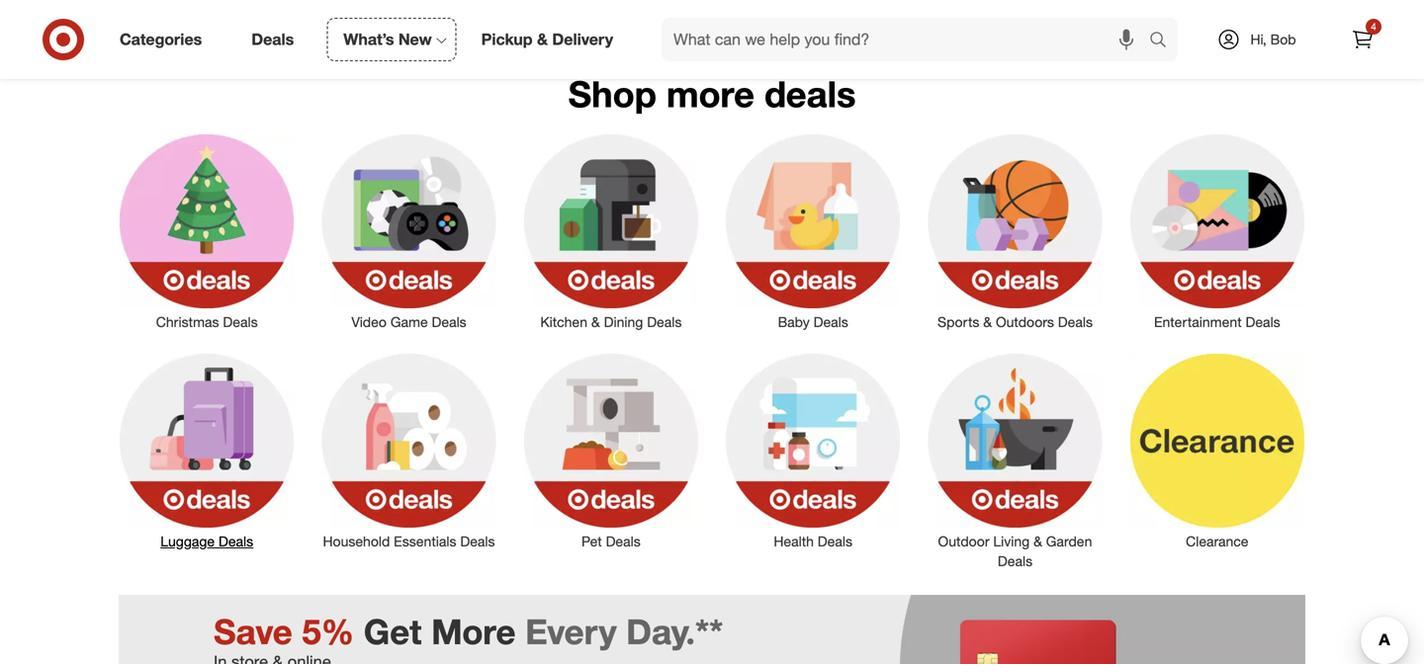 Task type: locate. For each thing, give the bounding box(es) containing it.
new
[[398, 30, 432, 49]]

deals right game
[[432, 313, 467, 331]]

save 5% get more every day.**
[[214, 611, 723, 653]]

5%
[[302, 611, 354, 653]]

deals inside household essentials deals link
[[460, 533, 495, 550]]

& right living
[[1034, 533, 1042, 550]]

deals inside luggage deals link
[[219, 533, 253, 550]]

deals inside deals link
[[251, 30, 294, 49]]

deals right luggage on the bottom
[[219, 533, 253, 550]]

clearance
[[1186, 533, 1249, 550]]

deals left what's
[[251, 30, 294, 49]]

pickup & delivery
[[481, 30, 613, 49]]

kitchen & dining deals link
[[510, 130, 712, 332]]

household essentials deals link
[[308, 350, 510, 552]]

& inside pickup & delivery link
[[537, 30, 548, 49]]

& left the dining
[[591, 313, 600, 331]]

4
[[1371, 20, 1377, 33]]

deals right the entertainment
[[1246, 313, 1280, 331]]

entertainment deals link
[[1116, 130, 1318, 332]]

every
[[525, 611, 617, 653]]

baby deals link
[[712, 130, 914, 332]]

deals inside baby deals 'link'
[[814, 313, 848, 331]]

shop
[[568, 72, 657, 116]]

video
[[351, 313, 387, 331]]

what's new link
[[327, 18, 457, 61]]

deals inside kitchen & dining deals link
[[647, 313, 682, 331]]

deals link
[[235, 18, 319, 61]]

baby
[[778, 313, 810, 331]]

sports & outdoors deals link
[[914, 130, 1116, 332]]

game
[[391, 313, 428, 331]]

sports
[[938, 313, 980, 331]]

hi, bob
[[1251, 31, 1296, 48]]

& right sports
[[983, 313, 992, 331]]

luggage deals link
[[106, 350, 308, 552]]

& inside kitchen & dining deals link
[[591, 313, 600, 331]]

luggage deals
[[160, 533, 253, 550]]

deals down living
[[998, 553, 1033, 570]]

deals inside pet deals link
[[606, 533, 641, 550]]

household essentials deals
[[323, 533, 495, 550]]

deals right the health
[[818, 533, 853, 550]]

day.**
[[626, 611, 723, 653]]

kitchen & dining deals
[[540, 313, 682, 331]]

& inside sports & outdoors deals link
[[983, 313, 992, 331]]

christmas deals
[[156, 313, 258, 331]]

&
[[537, 30, 548, 49], [591, 313, 600, 331], [983, 313, 992, 331], [1034, 533, 1042, 550]]

deals
[[765, 72, 856, 116]]

deals right the dining
[[647, 313, 682, 331]]

What can we help you find? suggestions appear below search field
[[662, 18, 1154, 61]]

pickup
[[481, 30, 533, 49]]

deals right outdoors
[[1058, 313, 1093, 331]]

clearance link
[[1116, 350, 1318, 552]]

search button
[[1140, 18, 1188, 65]]

pet
[[581, 533, 602, 550]]

deals right pet at left
[[606, 533, 641, 550]]

& right pickup
[[537, 30, 548, 49]]

deals right essentials
[[460, 533, 495, 550]]

deals
[[251, 30, 294, 49], [223, 313, 258, 331], [432, 313, 467, 331], [647, 313, 682, 331], [814, 313, 848, 331], [1058, 313, 1093, 331], [1246, 313, 1280, 331], [219, 533, 253, 550], [460, 533, 495, 550], [606, 533, 641, 550], [818, 533, 853, 550], [998, 553, 1033, 570]]

deals right baby
[[814, 313, 848, 331]]

what's new
[[343, 30, 432, 49]]

deals right christmas
[[223, 313, 258, 331]]



Task type: vqa. For each thing, say whether or not it's contained in the screenshot.
Outdoor Living & Garden Deals link
yes



Task type: describe. For each thing, give the bounding box(es) containing it.
search
[[1140, 32, 1188, 51]]

dining
[[604, 313, 643, 331]]

video game deals link
[[308, 130, 510, 332]]

deals inside health deals link
[[818, 533, 853, 550]]

delivery
[[552, 30, 613, 49]]

outdoors
[[996, 313, 1054, 331]]

deals inside christmas deals link
[[223, 313, 258, 331]]

categories
[[120, 30, 202, 49]]

baby deals
[[778, 313, 848, 331]]

household
[[323, 533, 390, 550]]

sports & outdoors deals
[[938, 313, 1093, 331]]

garden
[[1046, 533, 1092, 550]]

get
[[364, 611, 422, 653]]

categories link
[[103, 18, 227, 61]]

christmas
[[156, 313, 219, 331]]

more
[[431, 611, 516, 653]]

christmas deals link
[[106, 130, 308, 332]]

entertainment deals
[[1154, 313, 1280, 331]]

kitchen
[[540, 313, 588, 331]]

outdoor living & garden deals link
[[914, 350, 1116, 572]]

pickup & delivery link
[[465, 18, 638, 61]]

& inside outdoor living & garden deals
[[1034, 533, 1042, 550]]

health
[[774, 533, 814, 550]]

shop more deals
[[568, 72, 856, 116]]

luggage
[[160, 533, 215, 550]]

health deals
[[774, 533, 853, 550]]

outdoor
[[938, 533, 990, 550]]

living
[[993, 533, 1030, 550]]

essentials
[[394, 533, 456, 550]]

deals inside sports & outdoors deals link
[[1058, 313, 1093, 331]]

& for sports
[[983, 313, 992, 331]]

health deals link
[[712, 350, 914, 552]]

video game deals
[[351, 313, 467, 331]]

save
[[214, 611, 293, 653]]

deals inside entertainment deals link
[[1246, 313, 1280, 331]]

& for pickup
[[537, 30, 548, 49]]

more
[[667, 72, 755, 116]]

what's
[[343, 30, 394, 49]]

bob
[[1271, 31, 1296, 48]]

pet deals
[[581, 533, 641, 550]]

& for kitchen
[[591, 313, 600, 331]]

pet deals link
[[510, 350, 712, 552]]

deals inside video game deals "link"
[[432, 313, 467, 331]]

hi,
[[1251, 31, 1267, 48]]

deals inside outdoor living & garden deals
[[998, 553, 1033, 570]]

outdoor living & garden deals
[[938, 533, 1092, 570]]

entertainment
[[1154, 313, 1242, 331]]

4 link
[[1341, 18, 1385, 61]]



